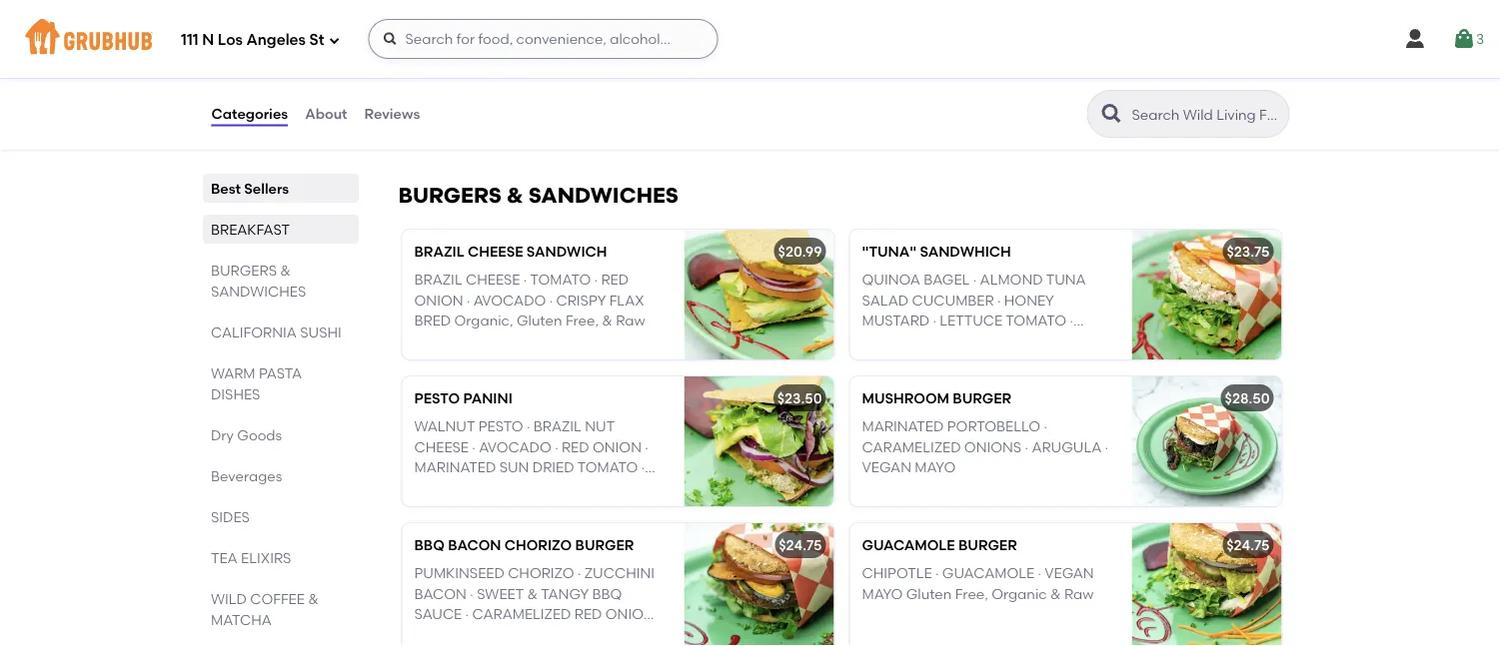 Task type: describe. For each thing, give the bounding box(es) containing it.
1 horizontal spatial sandwiches
[[529, 183, 679, 209]]

· down guacamole burger
[[936, 566, 939, 583]]

111
[[181, 31, 199, 49]]

california
[[210, 324, 296, 341]]

mushroom burger image
[[1132, 377, 1282, 507]]

sandwhich
[[920, 244, 1012, 261]]

n
[[202, 31, 214, 49]]

· up avocado
[[524, 272, 527, 289]]

raw inside chipotle · guacamole · vegan mayo  gluten free, organic & raw
[[1065, 586, 1094, 603]]

angeles
[[246, 31, 306, 49]]

chipotle · guacamole · vegan mayo  gluten free, organic & raw
[[862, 566, 1095, 603]]

elixirs
[[241, 550, 291, 567]]

& inside the wild coffee & matcha
[[308, 591, 318, 608]]

bred
[[414, 313, 451, 330]]

· right arugula
[[1106, 439, 1109, 456]]

warm pasta dishes
[[210, 365, 302, 403]]

3 button
[[1453, 21, 1485, 57]]

brazil cheese sandwich
[[414, 244, 607, 261]]

panini
[[463, 391, 513, 408]]

crispy
[[556, 292, 606, 309]]

raw inside brazil cheese · tomato · red onion  · avocado · crispy flax bred  organic, gluten free, & raw
[[616, 313, 646, 330]]

burgers & sandwiches inside tab
[[210, 262, 306, 300]]

pesto panini image
[[684, 377, 834, 507]]

tomato inside brazil cheese · tomato · red onion  · avocado · crispy flax bred  organic, gluten free, & raw
[[530, 272, 591, 289]]

$24.75 for bbq bacon chorizo burger
[[779, 538, 822, 555]]

reviews button
[[364, 78, 421, 150]]

matcha
[[210, 612, 271, 629]]

"tuna"
[[862, 244, 917, 261]]

gluten inside brazil cheese · tomato · red onion  · avocado · crispy flax bred  organic, gluten free, & raw
[[517, 313, 562, 330]]

svg image inside 3 button
[[1453, 27, 1477, 51]]

goods
[[237, 427, 282, 444]]

brazil for brazil cheese · tomato · red onion  · avocado · crispy flax bred  organic, gluten free, & raw
[[414, 272, 463, 289]]

gluten inside chipotle · guacamole · vegan mayo  gluten free, organic & raw
[[907, 586, 952, 603]]

0 vertical spatial guacamole
[[862, 538, 955, 555]]

california sushi
[[210, 324, 341, 341]]

· down cucumber
[[933, 313, 937, 330]]

guacamole burger
[[862, 538, 1018, 555]]

flax
[[610, 292, 645, 309]]

warm
[[210, 365, 255, 382]]

sandwich
[[527, 244, 607, 261]]

main navigation navigation
[[0, 0, 1501, 78]]

pasta
[[258, 365, 302, 382]]

almond
[[980, 272, 1043, 289]]

vegan inside marinated portobello · caramelized onions · arugula · vegan mayo
[[862, 460, 912, 477]]

marinated portobello · caramelized onions · arugula · vegan mayo
[[862, 419, 1109, 477]]

· up arugula
[[1044, 419, 1048, 436]]

lettuce
[[940, 313, 1003, 330]]

sandwiches inside tab
[[210, 283, 306, 300]]

$23.75
[[1227, 244, 1270, 261]]

sides tab
[[210, 507, 350, 528]]

burger for $23.50
[[953, 391, 1012, 408]]

· right onions
[[1025, 439, 1029, 456]]

0 horizontal spatial svg image
[[382, 31, 398, 47]]

bbq bacon chorizo burger image
[[684, 524, 834, 647]]

1 horizontal spatial burgers
[[398, 183, 502, 209]]

wild coffee & matcha
[[210, 591, 318, 629]]

$6.50
[[785, 64, 821, 81]]

red
[[601, 272, 629, 289]]

warm pasta dishes tab
[[210, 363, 350, 405]]

los
[[218, 31, 243, 49]]

brazil cheese sandwich image
[[684, 230, 834, 360]]

st
[[309, 31, 324, 49]]

mushroom burger
[[862, 391, 1012, 408]]

beverages tab
[[210, 466, 350, 487]]

tuna
[[1047, 272, 1087, 289]]

arugula
[[1032, 439, 1102, 456]]

$24.75 for guacamole burger
[[1227, 538, 1270, 555]]

about
[[305, 105, 348, 122]]

brazil cheese · tomato · red onion  · avocado · crispy flax bred  organic, gluten free, & raw
[[414, 272, 646, 330]]

cheese for ·
[[466, 272, 520, 289]]

breakfast
[[210, 221, 289, 238]]

walnut
[[414, 66, 464, 83]]

wild coffee & matcha tab
[[210, 589, 350, 631]]

pickles
[[943, 333, 1000, 350]]

0 vertical spatial burgers & sandwiches
[[398, 183, 679, 209]]

chorizo
[[505, 538, 572, 555]]

· left pickles
[[936, 333, 939, 350]]

· up organic
[[1038, 566, 1042, 583]]

california sushi tab
[[210, 322, 350, 343]]

burger for $24.75
[[959, 538, 1018, 555]]

wild
[[210, 591, 246, 608]]

mayo inside chipotle · guacamole · vegan mayo  gluten free, organic & raw
[[862, 586, 903, 603]]

tea
[[210, 550, 237, 567]]



Task type: vqa. For each thing, say whether or not it's contained in the screenshot.
$5.79
no



Task type: locate. For each thing, give the bounding box(es) containing it.
sausage
[[467, 66, 527, 83]]

search icon image
[[1100, 102, 1124, 126]]

guacamole inside chipotle · guacamole · vegan mayo  gluten free, organic & raw
[[943, 566, 1035, 583]]

1 horizontal spatial vegan
[[1045, 566, 1095, 583]]

Search for food, convenience, alcohol... search field
[[368, 19, 718, 59]]

1 chipotle from the top
[[862, 333, 933, 350]]

1 vertical spatial burgers
[[210, 262, 276, 279]]

mayo
[[915, 460, 956, 477], [862, 586, 903, 603]]

burgers & sandwiches
[[398, 183, 679, 209], [210, 262, 306, 300]]

1 horizontal spatial svg image
[[1404, 27, 1428, 51]]

· left crispy
[[550, 292, 553, 309]]

bbq
[[414, 538, 445, 555]]

tomato inside quinoa bagel · almond tuna salad cucumber · honey mustard · lettuce tomato · chipotle · pickles
[[1006, 313, 1067, 330]]

0 horizontal spatial sandwiches
[[210, 283, 306, 300]]

& down breakfast tab
[[280, 262, 290, 279]]

vegan inside chipotle · guacamole · vegan mayo  gluten free, organic & raw
[[1045, 566, 1095, 583]]

vegan down caramelized
[[862, 460, 912, 477]]

1 vertical spatial tomato
[[1006, 313, 1067, 330]]

chipotle inside chipotle · guacamole · vegan mayo  gluten free, organic & raw
[[862, 566, 933, 583]]

guacamole up chipotle · guacamole · vegan mayo  gluten free, organic & raw
[[862, 538, 955, 555]]

$20.99
[[779, 244, 822, 261]]

guacamole burger image
[[1132, 524, 1282, 647]]

1 vertical spatial brazil
[[414, 272, 463, 289]]

0 horizontal spatial mayo
[[862, 586, 903, 603]]

dry
[[210, 427, 233, 444]]

1 brazil from the top
[[414, 244, 465, 261]]

0 vertical spatial free,
[[566, 313, 599, 330]]

brazil
[[414, 244, 465, 261], [414, 272, 463, 289]]

3
[[1477, 30, 1485, 47]]

cheese
[[468, 244, 523, 261], [466, 272, 520, 289]]

vegan
[[862, 460, 912, 477], [1045, 566, 1095, 583]]

free,
[[566, 313, 599, 330], [956, 586, 989, 603]]

mayo down guacamole burger
[[862, 586, 903, 603]]

0 horizontal spatial burgers
[[210, 262, 276, 279]]

burger up chipotle · guacamole · vegan mayo  gluten free, organic & raw
[[959, 538, 1018, 555]]

"tuna" sandwhich
[[862, 244, 1012, 261]]

quinoa bagel · almond tuna salad cucumber · honey mustard · lettuce tomato · chipotle · pickles
[[862, 272, 1087, 350]]

cucumber
[[912, 292, 994, 309]]

mushroom
[[862, 391, 950, 408]]

chipotle inside quinoa bagel · almond tuna salad cucumber · honey mustard · lettuce tomato · chipotle · pickles
[[862, 333, 933, 350]]

tea elixirs tab
[[210, 548, 350, 569]]

bacon
[[448, 538, 501, 555]]

caramelized
[[862, 439, 961, 456]]

Search Wild Living Foods search field
[[1130, 105, 1283, 124]]

vegan up organic
[[1045, 566, 1095, 583]]

1 vertical spatial vegan
[[1045, 566, 1095, 583]]

mayo down caramelized
[[915, 460, 956, 477]]

2 chipotle from the top
[[862, 566, 933, 583]]

avocado
[[474, 292, 546, 309]]

salad
[[862, 292, 909, 309]]

organic
[[992, 586, 1048, 603]]

& right coffee
[[308, 591, 318, 608]]

brazil for brazil cheese sandwich
[[414, 244, 465, 261]]

dry goods tab
[[210, 425, 350, 446]]

1 vertical spatial burgers & sandwiches
[[210, 262, 306, 300]]

organic,
[[454, 313, 514, 330]]

0 horizontal spatial burgers & sandwiches
[[210, 262, 306, 300]]

gluten
[[517, 313, 562, 330], [907, 586, 952, 603]]

& inside brazil cheese · tomato · red onion  · avocado · crispy flax bred  organic, gluten free, & raw
[[602, 313, 613, 330]]

sushi
[[300, 324, 341, 341]]

0 vertical spatial gluten
[[517, 313, 562, 330]]

2 brazil from the top
[[414, 272, 463, 289]]

pesto panini
[[414, 391, 513, 408]]

2 $24.75 from the left
[[1227, 538, 1270, 555]]

& down flax
[[602, 313, 613, 330]]

1 horizontal spatial $24.75
[[1227, 538, 1270, 555]]

1 $24.75 from the left
[[779, 538, 822, 555]]

· right bagel
[[974, 272, 977, 289]]

· up organic,
[[467, 292, 470, 309]]

1 horizontal spatial mayo
[[915, 460, 956, 477]]

1 vertical spatial mayo
[[862, 586, 903, 603]]

1 vertical spatial free,
[[956, 586, 989, 603]]

guacamole
[[862, 538, 955, 555], [943, 566, 1035, 583]]

$28.50
[[1225, 391, 1270, 408]]

chipotle down mustard on the right
[[862, 333, 933, 350]]

0 vertical spatial brazil
[[414, 244, 465, 261]]

· left red
[[595, 272, 598, 289]]

111 n los angeles st
[[181, 31, 324, 49]]

chipotle down guacamole burger
[[862, 566, 933, 583]]

0 vertical spatial chipotle
[[862, 333, 933, 350]]

tomato up crispy
[[530, 272, 591, 289]]

dishes
[[210, 386, 260, 403]]

beverages
[[210, 468, 282, 485]]

& right organic
[[1051, 586, 1061, 603]]

1 horizontal spatial gluten
[[907, 586, 952, 603]]

about button
[[304, 78, 349, 150]]

svg image left 3 button
[[1404, 27, 1428, 51]]

categories
[[211, 105, 288, 122]]

burger right chorizo
[[576, 538, 634, 555]]

bbq bacon chorizo burger
[[414, 538, 634, 555]]

sandwiches
[[529, 183, 679, 209], [210, 283, 306, 300]]

0 horizontal spatial vegan
[[862, 460, 912, 477]]

walnut sausage
[[414, 66, 527, 83]]

brazil inside brazil cheese · tomato · red onion  · avocado · crispy flax bred  organic, gluten free, & raw
[[414, 272, 463, 289]]

svg image
[[1404, 27, 1428, 51], [382, 31, 398, 47]]

1 vertical spatial gluten
[[907, 586, 952, 603]]

free, left organic
[[956, 586, 989, 603]]

0 vertical spatial burgers
[[398, 183, 502, 209]]

mayo inside marinated portobello · caramelized onions · arugula · vegan mayo
[[915, 460, 956, 477]]

· down the almond
[[998, 292, 1001, 309]]

raw right organic
[[1065, 586, 1094, 603]]

1 vertical spatial guacamole
[[943, 566, 1035, 583]]

·
[[524, 272, 527, 289], [595, 272, 598, 289], [974, 272, 977, 289], [467, 292, 470, 309], [550, 292, 553, 309], [998, 292, 1001, 309], [933, 313, 937, 330], [1070, 313, 1074, 330], [936, 333, 939, 350], [1044, 419, 1048, 436], [1025, 439, 1029, 456], [1106, 439, 1109, 456], [936, 566, 939, 583], [1038, 566, 1042, 583]]

guacamole up organic
[[943, 566, 1035, 583]]

0 horizontal spatial $24.75
[[779, 538, 822, 555]]

svg image
[[1453, 27, 1477, 51], [328, 34, 340, 46]]

1 horizontal spatial raw
[[1065, 586, 1094, 603]]

0 vertical spatial cheese
[[468, 244, 523, 261]]

0 vertical spatial mayo
[[915, 460, 956, 477]]

burger
[[953, 391, 1012, 408], [576, 538, 634, 555], [959, 538, 1018, 555]]

cheese inside brazil cheese · tomato · red onion  · avocado · crispy flax bred  organic, gluten free, & raw
[[466, 272, 520, 289]]

gluten down avocado
[[517, 313, 562, 330]]

categories button
[[210, 78, 289, 150]]

raw down flax
[[616, 313, 646, 330]]

burger up portobello
[[953, 391, 1012, 408]]

coffee
[[250, 591, 304, 608]]

raw
[[616, 313, 646, 330], [1065, 586, 1094, 603]]

best
[[210, 180, 240, 197]]

0 horizontal spatial svg image
[[328, 34, 340, 46]]

burgers & sandwiches up california
[[210, 262, 306, 300]]

onions
[[965, 439, 1022, 456]]

1 horizontal spatial svg image
[[1453, 27, 1477, 51]]

1 horizontal spatial tomato
[[1006, 313, 1067, 330]]

bagel
[[924, 272, 970, 289]]

breakfast tab
[[210, 219, 350, 240]]

best sellers
[[210, 180, 289, 197]]

1 vertical spatial chipotle
[[862, 566, 933, 583]]

0 horizontal spatial gluten
[[517, 313, 562, 330]]

pesto
[[414, 391, 460, 408]]

sellers
[[244, 180, 289, 197]]

quinoa
[[862, 272, 921, 289]]

0 vertical spatial sandwiches
[[529, 183, 679, 209]]

best sellers tab
[[210, 178, 350, 199]]

1 horizontal spatial free,
[[956, 586, 989, 603]]

"tuna" sandwhich image
[[1132, 230, 1282, 360]]

1 vertical spatial raw
[[1065, 586, 1094, 603]]

burgers up brazil cheese sandwich
[[398, 183, 502, 209]]

· down tuna
[[1070, 313, 1074, 330]]

sandwiches up california
[[210, 283, 306, 300]]

burgers
[[398, 183, 502, 209], [210, 262, 276, 279]]

& up brazil cheese sandwich
[[507, 183, 524, 209]]

burgers down breakfast
[[210, 262, 276, 279]]

$24.75
[[779, 538, 822, 555], [1227, 538, 1270, 555]]

$23.50
[[778, 391, 822, 408]]

1 vertical spatial sandwiches
[[210, 283, 306, 300]]

onion
[[414, 292, 463, 309]]

0 vertical spatial raw
[[616, 313, 646, 330]]

& inside chipotle · guacamole · vegan mayo  gluten free, organic & raw
[[1051, 586, 1061, 603]]

sides
[[210, 509, 249, 526]]

free, down crispy
[[566, 313, 599, 330]]

cheese for sandwich
[[468, 244, 523, 261]]

free, inside chipotle · guacamole · vegan mayo  gluten free, organic & raw
[[956, 586, 989, 603]]

tomato
[[530, 272, 591, 289], [1006, 313, 1067, 330]]

0 horizontal spatial free,
[[566, 313, 599, 330]]

&
[[507, 183, 524, 209], [280, 262, 290, 279], [602, 313, 613, 330], [1051, 586, 1061, 603], [308, 591, 318, 608]]

1 vertical spatial cheese
[[466, 272, 520, 289]]

gluten down guacamole burger
[[907, 586, 952, 603]]

honey
[[1005, 292, 1055, 309]]

chipotle
[[862, 333, 933, 350], [862, 566, 933, 583]]

0 horizontal spatial tomato
[[530, 272, 591, 289]]

0 vertical spatial vegan
[[862, 460, 912, 477]]

portobello
[[948, 419, 1041, 436]]

burgers inside burgers & sandwiches tab
[[210, 262, 276, 279]]

marinated
[[862, 419, 944, 436]]

free, inside brazil cheese · tomato · red onion  · avocado · crispy flax bred  organic, gluten free, & raw
[[566, 313, 599, 330]]

1 horizontal spatial burgers & sandwiches
[[398, 183, 679, 209]]

mustard
[[862, 313, 930, 330]]

reviews
[[365, 105, 420, 122]]

tomato down "honey"
[[1006, 313, 1067, 330]]

tea elixirs
[[210, 550, 291, 567]]

burgers & sandwiches tab
[[210, 260, 350, 302]]

svg image right st
[[382, 31, 398, 47]]

sandwiches up sandwich
[[529, 183, 679, 209]]

0 vertical spatial tomato
[[530, 272, 591, 289]]

0 horizontal spatial raw
[[616, 313, 646, 330]]

burgers & sandwiches up brazil cheese sandwich
[[398, 183, 679, 209]]

dry goods
[[210, 427, 282, 444]]



